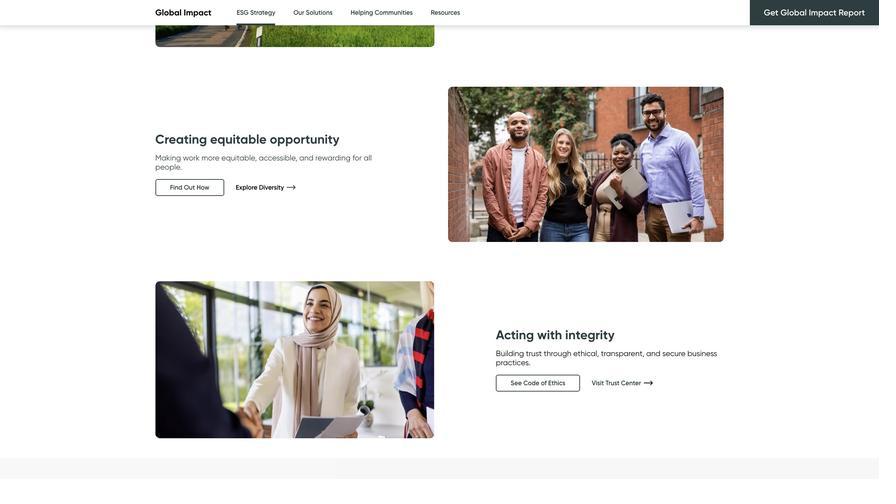 Task type: locate. For each thing, give the bounding box(es) containing it.
resources link
[[431, 0, 461, 26]]

and inside building trust through ethical, transparent, and secure business practices.
[[647, 349, 661, 358]]

making work more equitable, accessible, and rewarding for all people.
[[155, 153, 372, 171]]

equitable
[[210, 131, 267, 147]]

get global impact report
[[765, 7, 866, 18]]

0 horizontal spatial impact
[[184, 8, 212, 18]]

helping communities
[[351, 9, 413, 17]]

creating
[[155, 131, 207, 147]]

esg
[[237, 9, 249, 17]]

and
[[300, 153, 314, 162], [647, 349, 661, 358]]

0 horizontal spatial and
[[300, 153, 314, 162]]

global impact
[[155, 8, 212, 18]]

transparent,
[[602, 349, 645, 358]]

governance with built-in corporate social responsibility image
[[155, 282, 435, 438]]

code
[[524, 379, 540, 387]]

find out how link
[[155, 179, 224, 196]]

trust
[[606, 379, 620, 387]]

with
[[538, 327, 563, 342]]

trust
[[526, 349, 542, 358]]

and left secure
[[647, 349, 661, 358]]

see
[[511, 379, 522, 387]]

see code of ethics link
[[496, 375, 581, 392]]

esg strategy link
[[237, 0, 276, 27]]

ethical,
[[574, 349, 600, 358]]

2 global from the left
[[155, 8, 182, 18]]

rewarding
[[316, 153, 351, 162]]

1 vertical spatial and
[[647, 349, 661, 358]]

0 horizontal spatial global
[[155, 8, 182, 18]]

creating equitable opportunity
[[155, 131, 340, 147]]

business
[[688, 349, 718, 358]]

helping
[[351, 9, 373, 17]]

strategy
[[250, 9, 276, 17]]

1 horizontal spatial global
[[781, 7, 807, 18]]

1 impact from the left
[[810, 7, 837, 18]]

acting
[[496, 327, 535, 342]]

ethics
[[549, 379, 566, 387]]

our
[[294, 9, 305, 17]]

0 vertical spatial and
[[300, 153, 314, 162]]

how
[[197, 184, 210, 191]]

of
[[541, 379, 547, 387]]

people.
[[155, 162, 182, 171]]

impact
[[810, 7, 837, 18], [184, 8, 212, 18]]

integrity
[[566, 327, 615, 342]]

more
[[202, 153, 220, 162]]

global
[[781, 7, 807, 18], [155, 8, 182, 18]]

center
[[622, 379, 642, 387]]

and down opportunity
[[300, 153, 314, 162]]

explore diversity link
[[236, 184, 306, 191]]

1 horizontal spatial and
[[647, 349, 661, 358]]

corporate social responsibility (csr) is in our dna image
[[448, 87, 724, 242]]

out
[[184, 184, 195, 191]]

through
[[544, 349, 572, 358]]

diversity
[[259, 184, 284, 191]]

our solutions link
[[294, 0, 333, 26]]

building trust through ethical, transparent, and secure business practices.
[[496, 349, 718, 367]]

and inside making work more equitable, accessible, and rewarding for all people.
[[300, 153, 314, 162]]

1 horizontal spatial impact
[[810, 7, 837, 18]]



Task type: vqa. For each thing, say whether or not it's contained in the screenshot.
second Demo from the left
no



Task type: describe. For each thing, give the bounding box(es) containing it.
solutions
[[306, 9, 333, 17]]

visit trust center link
[[592, 379, 664, 387]]

and for integrity
[[647, 349, 661, 358]]

1 global from the left
[[781, 7, 807, 18]]

accessible,
[[259, 153, 298, 162]]

opportunity
[[270, 131, 340, 147]]

communities
[[375, 9, 413, 17]]

equitable,
[[222, 153, 257, 162]]

see code of ethics
[[511, 379, 566, 387]]

find out how
[[170, 184, 210, 191]]

report
[[839, 7, 866, 18]]

esg strategy
[[237, 9, 276, 17]]

explore diversity
[[236, 184, 284, 191]]

making
[[155, 153, 181, 162]]

get global impact report link
[[750, 0, 880, 25]]

explore
[[236, 184, 258, 191]]

all
[[364, 153, 372, 162]]

visit trust center
[[592, 379, 642, 387]]

our solutions
[[294, 9, 333, 17]]

acting with integrity
[[496, 327, 615, 342]]

building
[[496, 349, 525, 358]]

resources
[[431, 9, 461, 17]]

helping communities link
[[351, 0, 413, 26]]

get
[[765, 7, 779, 18]]

and for opportunity
[[300, 153, 314, 162]]

find
[[170, 184, 183, 191]]

secure
[[663, 349, 686, 358]]

2 impact from the left
[[184, 8, 212, 18]]

visit
[[592, 379, 605, 387]]

for
[[353, 153, 362, 162]]

work
[[183, 153, 200, 162]]

practices.
[[496, 358, 531, 367]]

impact inside get global impact report link
[[810, 7, 837, 18]]



